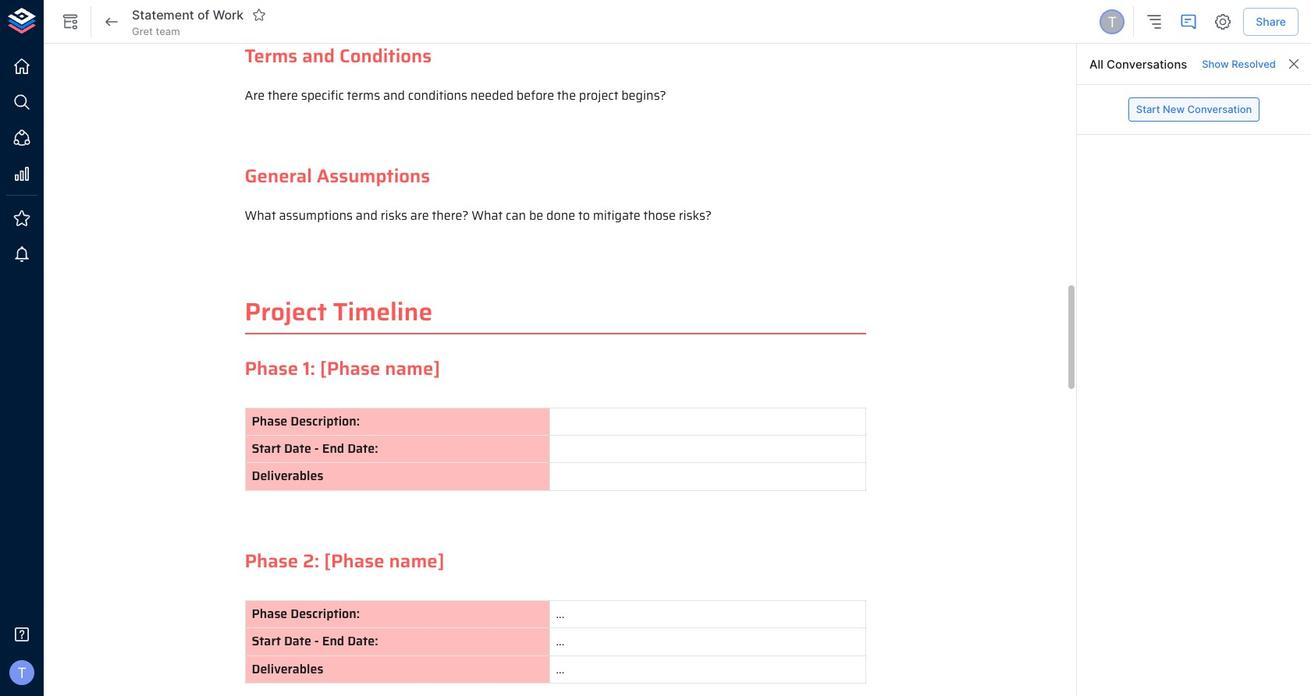 Task type: locate. For each thing, give the bounding box(es) containing it.
0 vertical spatial t button
[[1097, 7, 1127, 37]]

2 vertical spatial ...
[[556, 660, 564, 679]]

2 date from the top
[[284, 632, 311, 652]]

start inside button
[[1136, 103, 1160, 115]]

resolved
[[1232, 57, 1276, 70]]

name] for phase 1: [phase name]
[[385, 354, 440, 384]]

1 horizontal spatial and
[[356, 206, 378, 225]]

1 vertical spatial description:
[[290, 605, 360, 624]]

1 vertical spatial -
[[314, 632, 319, 652]]

project
[[579, 85, 618, 105]]

timeline
[[333, 292, 433, 331]]

name]
[[385, 354, 440, 384], [389, 547, 444, 577]]

0 vertical spatial date:
[[347, 439, 378, 459]]

1 ... from the top
[[556, 605, 564, 624]]

1 vertical spatial name]
[[389, 547, 444, 577]]

2 - from the top
[[314, 632, 319, 652]]

0 vertical spatial date
[[284, 439, 311, 459]]

phase
[[245, 354, 298, 384], [252, 412, 287, 431], [245, 547, 298, 577], [252, 605, 287, 624]]

before
[[517, 85, 554, 105]]

[phase right the 2:
[[324, 547, 384, 577]]

0 horizontal spatial t button
[[5, 656, 39, 691]]

start date - end date:
[[252, 439, 378, 459], [252, 632, 378, 652]]

of
[[197, 7, 209, 22]]

what down general
[[245, 206, 276, 225]]

1 vertical spatial start date - end date:
[[252, 632, 378, 652]]

phase description:
[[252, 412, 360, 431], [252, 605, 360, 624]]

conversations
[[1107, 57, 1187, 71]]

2 ... from the top
[[556, 632, 564, 652]]

there
[[268, 85, 298, 105]]

0 vertical spatial description:
[[290, 412, 360, 431]]

description: down 1:
[[290, 412, 360, 431]]

phase 2: [phase name]
[[245, 547, 444, 577]]

0 vertical spatial phase description:
[[252, 412, 360, 431]]

date:
[[347, 439, 378, 459], [347, 632, 378, 652]]

0 horizontal spatial and
[[302, 41, 335, 71]]

project
[[245, 292, 327, 331]]

start new conversation button
[[1128, 98, 1260, 122]]

2 vertical spatial and
[[356, 206, 378, 225]]

can
[[506, 206, 526, 225]]

0 vertical spatial end
[[322, 439, 344, 459]]

and
[[302, 41, 335, 71], [383, 85, 405, 105], [356, 206, 378, 225]]

0 vertical spatial start
[[1136, 103, 1160, 115]]

0 vertical spatial [phase
[[320, 354, 380, 384]]

gret team link
[[132, 24, 180, 38]]

[phase right 1:
[[320, 354, 380, 384]]

0 vertical spatial and
[[302, 41, 335, 71]]

gret team
[[132, 25, 180, 37]]

and left risks on the left of the page
[[356, 206, 378, 225]]

team
[[156, 25, 180, 37]]

start new conversation
[[1136, 103, 1252, 115]]

1 horizontal spatial what
[[472, 206, 503, 225]]

conditions
[[408, 85, 467, 105]]

1 vertical spatial ...
[[556, 632, 564, 652]]

start
[[1136, 103, 1160, 115], [252, 439, 281, 459], [252, 632, 281, 652]]

conditions
[[339, 41, 432, 71]]

phase description: down 1:
[[252, 412, 360, 431]]

and right terms
[[383, 85, 405, 105]]

description:
[[290, 412, 360, 431], [290, 605, 360, 624]]

1 vertical spatial phase description:
[[252, 605, 360, 624]]

1 date: from the top
[[347, 439, 378, 459]]

0 vertical spatial deliverables
[[252, 467, 323, 487]]

... for date
[[556, 632, 564, 652]]

0 vertical spatial t
[[1108, 13, 1117, 30]]

... for description:
[[556, 605, 564, 624]]

1 vertical spatial date
[[284, 632, 311, 652]]

conversation
[[1187, 103, 1252, 115]]

1 vertical spatial and
[[383, 85, 405, 105]]

share
[[1256, 15, 1286, 28]]

are there specific terms and conditions needed before the project begins?
[[245, 85, 666, 105]]

1 vertical spatial [phase
[[324, 547, 384, 577]]

0 vertical spatial name]
[[385, 354, 440, 384]]

[phase
[[320, 354, 380, 384], [324, 547, 384, 577]]

-
[[314, 439, 319, 459], [314, 632, 319, 652]]

[phase for 1:
[[320, 354, 380, 384]]

1:
[[303, 354, 315, 384]]

name] for phase 2: [phase name]
[[389, 547, 444, 577]]

0 vertical spatial start date - end date:
[[252, 439, 378, 459]]

0 vertical spatial -
[[314, 439, 319, 459]]

2 description: from the top
[[290, 605, 360, 624]]

1 horizontal spatial t
[[1108, 13, 1117, 30]]

phase description: down the 2:
[[252, 605, 360, 624]]

general assumptions
[[245, 162, 430, 191]]

end
[[322, 439, 344, 459], [322, 632, 344, 652]]

...
[[556, 605, 564, 624], [556, 632, 564, 652], [556, 660, 564, 679]]

1 - from the top
[[314, 439, 319, 459]]

risks?
[[679, 206, 712, 225]]

1 what from the left
[[245, 206, 276, 225]]

what
[[245, 206, 276, 225], [472, 206, 503, 225]]

0 horizontal spatial what
[[245, 206, 276, 225]]

1 vertical spatial start
[[252, 439, 281, 459]]

2:
[[303, 547, 319, 577]]

gret
[[132, 25, 153, 37]]

1 vertical spatial t button
[[5, 656, 39, 691]]

description: down the 2:
[[290, 605, 360, 624]]

all conversations
[[1089, 57, 1187, 71]]

date
[[284, 439, 311, 459], [284, 632, 311, 652]]

share button
[[1243, 8, 1299, 36]]

2 what from the left
[[472, 206, 503, 225]]

0 horizontal spatial t
[[17, 665, 26, 682]]

1 vertical spatial end
[[322, 632, 344, 652]]

t
[[1108, 13, 1117, 30], [17, 665, 26, 682]]

0 vertical spatial ...
[[556, 605, 564, 624]]

2 vertical spatial start
[[252, 632, 281, 652]]

1 vertical spatial date:
[[347, 632, 378, 652]]

1 horizontal spatial t button
[[1097, 7, 1127, 37]]

and up specific
[[302, 41, 335, 71]]

there?
[[432, 206, 469, 225]]

assumptions
[[279, 206, 353, 225]]

what assumptions and risks are there? what can be done to mitigate those risks?
[[245, 206, 712, 225]]

t button
[[1097, 7, 1127, 37], [5, 656, 39, 691]]

deliverables
[[252, 467, 323, 487], [252, 660, 323, 679]]

all
[[1089, 57, 1103, 71]]

assumptions
[[317, 162, 430, 191]]

2 end from the top
[[322, 632, 344, 652]]

1 vertical spatial deliverables
[[252, 660, 323, 679]]

terms and conditions
[[245, 41, 432, 71]]

the
[[557, 85, 576, 105]]

2 horizontal spatial and
[[383, 85, 405, 105]]

what left can
[[472, 206, 503, 225]]

work
[[213, 7, 244, 22]]

1 description: from the top
[[290, 412, 360, 431]]



Task type: vqa. For each thing, say whether or not it's contained in the screenshot.
from
no



Task type: describe. For each thing, give the bounding box(es) containing it.
1 vertical spatial t
[[17, 665, 26, 682]]

are
[[410, 206, 429, 225]]

general
[[245, 162, 312, 191]]

new
[[1163, 103, 1185, 115]]

2 deliverables from the top
[[252, 660, 323, 679]]

table of contents image
[[1145, 12, 1164, 31]]

terms
[[347, 85, 380, 105]]

risks
[[381, 206, 407, 225]]

2 phase description: from the top
[[252, 605, 360, 624]]

terms
[[245, 41, 298, 71]]

specific
[[301, 85, 344, 105]]

show
[[1202, 57, 1229, 70]]

favorite image
[[252, 8, 266, 22]]

needed
[[470, 85, 514, 105]]

done
[[546, 206, 575, 225]]

1 end from the top
[[322, 439, 344, 459]]

[phase for 2:
[[324, 547, 384, 577]]

statement of work
[[132, 7, 244, 22]]

are
[[245, 85, 265, 105]]

1 deliverables from the top
[[252, 467, 323, 487]]

show resolved
[[1202, 57, 1276, 70]]

project timeline
[[245, 292, 433, 331]]

statement
[[132, 7, 194, 22]]

be
[[529, 206, 543, 225]]

1 date from the top
[[284, 439, 311, 459]]

those
[[643, 206, 676, 225]]

comments image
[[1179, 12, 1198, 31]]

3 ... from the top
[[556, 660, 564, 679]]

2 start date - end date: from the top
[[252, 632, 378, 652]]

1 phase description: from the top
[[252, 412, 360, 431]]

show wiki image
[[61, 12, 80, 31]]

settings image
[[1214, 12, 1232, 31]]

to
[[578, 206, 590, 225]]

2 date: from the top
[[347, 632, 378, 652]]

begins?
[[621, 85, 666, 105]]

mitigate
[[593, 206, 640, 225]]

phase 1: [phase name]
[[245, 354, 440, 384]]

go back image
[[102, 12, 121, 31]]

1 start date - end date: from the top
[[252, 439, 378, 459]]



